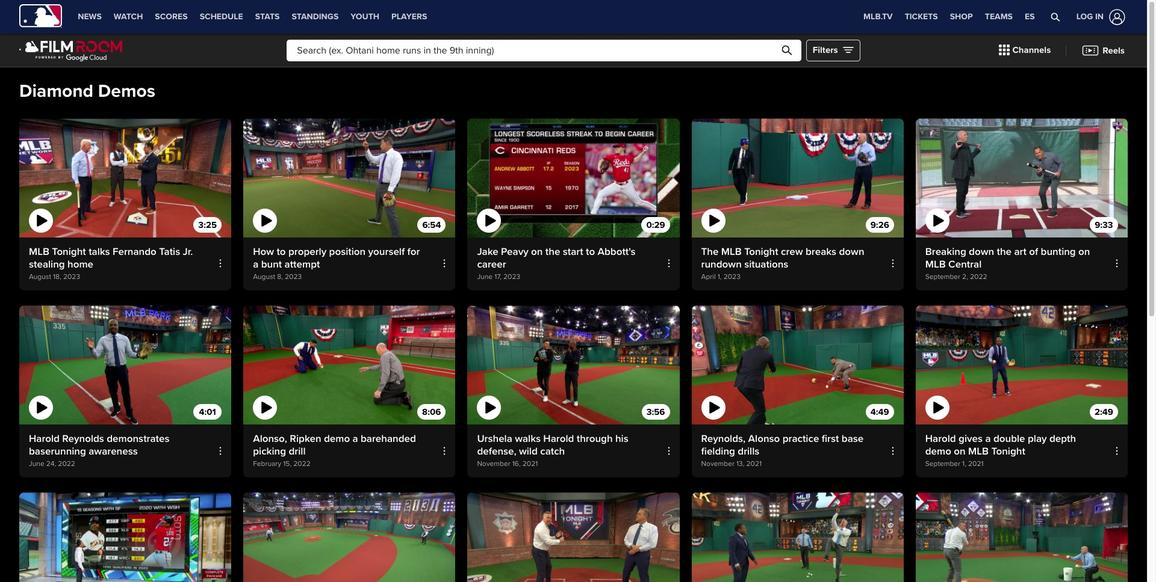 Task type: locate. For each thing, give the bounding box(es) containing it.
2023 inside the mlb tonight crew breaks down rundown situations april 1, 2023
[[724, 273, 740, 282]]

1 2023 from the left
[[63, 273, 80, 282]]

to
[[277, 246, 286, 258], [586, 246, 595, 258]]

demonstrates
[[107, 433, 169, 446]]

2 horizontal spatial on
[[1078, 246, 1090, 258]]

fernando
[[113, 246, 156, 258]]

2022 right 24,
[[58, 460, 75, 469]]

practice
[[783, 433, 819, 446]]

mlb left central
[[925, 258, 946, 271]]

a left the bunt
[[253, 258, 258, 271]]

breaking
[[925, 246, 966, 258]]

1 horizontal spatial 2021
[[746, 460, 762, 469]]

harold left gives
[[925, 433, 956, 446]]

on right bunting
[[1078, 246, 1090, 258]]

0 horizontal spatial the
[[545, 246, 560, 258]]

breaks
[[806, 246, 836, 258]]

june left 17,
[[477, 273, 493, 282]]

reynolds
[[62, 433, 104, 446]]

harold reynolds demonstrates baserunning awareness june 24, 2022
[[29, 433, 169, 469]]

barehanded picking drill image
[[243, 306, 455, 425]]

harold right walks
[[543, 433, 574, 446]]

1 to from the left
[[277, 246, 286, 258]]

on right the peavy
[[531, 246, 543, 258]]

september down gives
[[925, 460, 960, 469]]

a
[[253, 258, 258, 271], [353, 433, 358, 446], [985, 433, 991, 446]]

1 horizontal spatial 1,
[[962, 460, 966, 469]]

tonight left play
[[991, 446, 1025, 458]]

november down fielding on the right of the page
[[701, 460, 734, 469]]

november down defense,
[[477, 460, 510, 469]]

channels
[[1012, 45, 1051, 56]]

2023 right 17,
[[503, 273, 520, 282]]

breaking down the art of bunting on mlb central september 2, 2022
[[925, 246, 1090, 282]]

home
[[67, 258, 93, 271]]

a left barehanded
[[353, 433, 358, 446]]

0 horizontal spatial tonight
[[52, 246, 86, 258]]

november inside reynolds, alonso practice first base fielding drills november 13, 2021
[[701, 460, 734, 469]]

harold inside harold gives a double play depth demo on mlb tonight september 1, 2021
[[925, 433, 956, 446]]

1 2021 from the left
[[522, 460, 538, 469]]

1, inside harold gives a double play depth demo on mlb tonight september 1, 2021
[[962, 460, 966, 469]]

peavy's andrew abbott breakdown image
[[467, 119, 680, 238]]

mlb right the the
[[721, 246, 742, 258]]

harold up 24,
[[29, 433, 60, 446]]

1,
[[718, 273, 722, 282], [962, 460, 966, 469]]

crew
[[781, 246, 803, 258]]

2023 down rundown
[[724, 273, 740, 282]]

to right start
[[586, 246, 595, 258]]

demo inside harold gives a double play depth demo on mlb tonight september 1, 2021
[[925, 446, 951, 458]]

2021 inside harold gives a double play depth demo on mlb tonight september 1, 2021
[[968, 460, 984, 469]]

2 horizontal spatial 2021
[[968, 460, 984, 469]]

mlb inside harold gives a double play depth demo on mlb tonight september 1, 2021
[[968, 446, 989, 458]]

situations
[[744, 258, 788, 271]]

the
[[545, 246, 560, 258], [997, 246, 1012, 258]]

2 august from the left
[[253, 273, 275, 282]]

2021 down wild
[[522, 460, 538, 469]]

1 horizontal spatial demo
[[925, 446, 951, 458]]

2,
[[962, 273, 968, 282]]

rundown
[[701, 258, 742, 271]]

2022 right 2,
[[970, 273, 987, 282]]

tonight inside the mlb tonight crew breaks down rundown situations april 1, 2023
[[744, 246, 778, 258]]

mlb inside the mlb tonight crew breaks down rundown situations april 1, 2023
[[721, 246, 742, 258]]

log in button
[[1062, 6, 1128, 27]]

youth
[[351, 11, 379, 22]]

2 down from the left
[[969, 246, 994, 258]]

0 horizontal spatial 2021
[[522, 460, 538, 469]]

filters
[[813, 45, 838, 56]]

a inside how to properly position yourself for a bunt attempt august 8, 2023
[[253, 258, 258, 271]]

tonight left crew
[[744, 246, 778, 258]]

first base gold glove demo image
[[692, 306, 904, 425]]

2 horizontal spatial harold
[[925, 433, 956, 446]]

on left double
[[954, 446, 966, 458]]

3 2021 from the left
[[968, 460, 984, 469]]

harold inside 'urshela walks harold through his defense, wild catch november 16, 2021'
[[543, 433, 574, 446]]

1 harold from the left
[[29, 433, 60, 446]]

demo left gives
[[925, 446, 951, 458]]

2022 inside the alonso, ripken demo a barehanded picking drill february 15, 2022
[[293, 460, 311, 469]]

2 to from the left
[[586, 246, 595, 258]]

2 horizontal spatial 2022
[[970, 273, 987, 282]]

1 horizontal spatial 2022
[[293, 460, 311, 469]]

2023 inside mlb tonight talks fernando tatis jr. stealing home august 18, 2023
[[63, 273, 80, 282]]

down right breaks
[[839, 246, 864, 258]]

0 vertical spatial june
[[477, 273, 493, 282]]

log
[[1076, 11, 1093, 22]]

harold inside harold reynolds demonstrates baserunning awareness june 24, 2022
[[29, 433, 60, 446]]

2 september from the top
[[925, 460, 960, 469]]

1, inside the mlb tonight crew breaks down rundown situations april 1, 2023
[[718, 273, 722, 282]]

tonight inside mlb tonight talks fernando tatis jr. stealing home august 18, 2023
[[52, 246, 86, 258]]

down
[[839, 246, 864, 258], [969, 246, 994, 258]]

2023 inside how to properly position yourself for a bunt attempt august 8, 2023
[[285, 273, 302, 282]]

0 horizontal spatial november
[[477, 460, 510, 469]]

2 the from the left
[[997, 246, 1012, 258]]

2 2021 from the left
[[746, 460, 762, 469]]

13,
[[736, 460, 744, 469]]

demo inside the alonso, ripken demo a barehanded picking drill february 15, 2022
[[324, 433, 350, 446]]

1 horizontal spatial tonight
[[744, 246, 778, 258]]

2023 inside jake peavy on the start to abbott's career june 17, 2023
[[503, 273, 520, 282]]

2022
[[970, 273, 987, 282], [58, 460, 75, 469], [293, 460, 311, 469]]

mlb left home
[[29, 246, 49, 258]]

on inside breaking down the art of bunting on mlb central september 2, 2022
[[1078, 246, 1090, 258]]

3 2023 from the left
[[503, 273, 520, 282]]

double play depth demo image
[[916, 306, 1128, 425]]

tatis
[[159, 246, 180, 258]]

1 vertical spatial 1,
[[962, 460, 966, 469]]

demo
[[324, 433, 350, 446], [925, 446, 951, 458]]

1 down from the left
[[839, 246, 864, 258]]

mlb left double
[[968, 446, 989, 458]]

1 horizontal spatial the
[[997, 246, 1012, 258]]

0 horizontal spatial to
[[277, 246, 286, 258]]

a right gives
[[985, 433, 991, 446]]

1 horizontal spatial down
[[969, 246, 994, 258]]

the left start
[[545, 246, 560, 258]]

mlb.tv
[[863, 11, 893, 22]]

0 horizontal spatial a
[[253, 258, 258, 271]]

mlb tonight talks fernando tatis jr. stealing home august 18, 2023
[[29, 246, 193, 282]]

drill
[[289, 446, 306, 458]]

picking
[[253, 446, 286, 458]]

1 horizontal spatial june
[[477, 273, 493, 282]]

august
[[29, 273, 51, 282], [253, 273, 275, 282]]

2022 down drill
[[293, 460, 311, 469]]

1 secondary navigation element from the left
[[72, 0, 433, 34]]

secondary navigation element containing news
[[72, 0, 433, 34]]

2 secondary navigation element from the left
[[433, 0, 534, 34]]

0 horizontal spatial down
[[839, 246, 864, 258]]

4 2023 from the left
[[724, 273, 740, 282]]

0 horizontal spatial august
[[29, 273, 51, 282]]

0 horizontal spatial 1,
[[718, 273, 722, 282]]

how
[[253, 246, 274, 258]]

0 horizontal spatial on
[[531, 246, 543, 258]]

secondary navigation element
[[72, 0, 433, 34], [433, 0, 534, 34]]

news
[[78, 11, 102, 22]]

2023 right 18,
[[63, 273, 80, 282]]

august down the bunt
[[253, 273, 275, 282]]

how to properly position yourself for a bunt attempt august 8, 2023
[[253, 246, 420, 282]]

in
[[1095, 11, 1104, 22]]

june
[[477, 273, 493, 282], [29, 460, 44, 469]]

stealing
[[29, 258, 65, 271]]

1 vertical spatial june
[[29, 460, 44, 469]]

8,
[[277, 273, 283, 282]]

1 vertical spatial september
[[925, 460, 960, 469]]

1 the from the left
[[545, 246, 560, 258]]

on inside jake peavy on the start to abbott's career june 17, 2023
[[531, 246, 543, 258]]

mlb film room - powered by google cloud image
[[19, 39, 123, 62]]

1 horizontal spatial a
[[353, 433, 358, 446]]

down right breaking
[[969, 246, 994, 258]]

demo right ripken
[[324, 433, 350, 446]]

for
[[407, 246, 420, 258]]

tonight up 18,
[[52, 246, 86, 258]]

june left 24,
[[29, 460, 44, 469]]

0 horizontal spatial june
[[29, 460, 44, 469]]

1 horizontal spatial to
[[586, 246, 595, 258]]

to right how
[[277, 246, 286, 258]]

1 august from the left
[[29, 273, 51, 282]]

lefty vs lefty demonstration image
[[467, 493, 680, 583]]

3:56
[[646, 407, 665, 418]]

1 september from the top
[[925, 273, 960, 282]]

2023 for jake
[[503, 273, 520, 282]]

september left 2,
[[925, 273, 960, 282]]

breaking down the bunt image
[[916, 119, 1128, 238]]

2 november from the left
[[701, 460, 734, 469]]

0 vertical spatial september
[[925, 273, 960, 282]]

Free text search text field
[[287, 39, 801, 61]]

2021 right 13,
[[746, 460, 762, 469]]

mlb
[[29, 246, 49, 258], [721, 246, 742, 258], [925, 258, 946, 271], [968, 446, 989, 458]]

2023 for mlb
[[63, 273, 80, 282]]

3 harold from the left
[[925, 433, 956, 446]]

reels
[[1103, 45, 1125, 56]]

0 horizontal spatial 2022
[[58, 460, 75, 469]]

2023 right 8,
[[285, 273, 302, 282]]

abbott's
[[598, 246, 635, 258]]

on inside harold gives a double play depth demo on mlb tonight september 1, 2021
[[954, 446, 966, 458]]

1 horizontal spatial on
[[954, 446, 966, 458]]

1 november from the left
[[477, 460, 510, 469]]

september
[[925, 273, 960, 282], [925, 460, 960, 469]]

gives
[[959, 433, 983, 446]]

1 horizontal spatial november
[[701, 460, 734, 469]]

1, down gives
[[962, 460, 966, 469]]

november
[[477, 460, 510, 469], [701, 460, 734, 469]]

2 harold from the left
[[543, 433, 574, 446]]

a inside harold gives a double play depth demo on mlb tonight september 1, 2021
[[985, 433, 991, 446]]

jake
[[477, 246, 498, 258]]

drills
[[738, 446, 759, 458]]

0 horizontal spatial harold
[[29, 433, 60, 446]]

2 2023 from the left
[[285, 273, 302, 282]]

1, right april
[[718, 273, 722, 282]]

1 horizontal spatial harold
[[543, 433, 574, 446]]

24,
[[46, 460, 56, 469]]

skybox on juan soto's talent image
[[19, 493, 231, 583]]

1 horizontal spatial august
[[253, 273, 275, 282]]

0 horizontal spatial demo
[[324, 433, 350, 446]]

youth link
[[345, 0, 385, 34]]

0 vertical spatial 1,
[[718, 273, 722, 282]]

2 horizontal spatial tonight
[[991, 446, 1025, 458]]

reels button
[[1072, 38, 1134, 63]]

the left art
[[997, 246, 1012, 258]]

2021 down gives
[[968, 460, 984, 469]]

2 horizontal spatial a
[[985, 433, 991, 446]]

august down stealing
[[29, 273, 51, 282]]



Task type: vqa. For each thing, say whether or not it's contained in the screenshot.


Task type: describe. For each thing, give the bounding box(es) containing it.
9:33
[[1095, 220, 1113, 230]]

18,
[[53, 273, 61, 282]]

2021 inside 'urshela walks harold through his defense, wild catch november 16, 2021'
[[522, 460, 538, 469]]

channels button
[[990, 38, 1060, 63]]

harold for harold reynolds demonstrates baserunning awareness
[[29, 433, 60, 446]]

the importance of long toss image
[[243, 493, 455, 583]]

jake peavy on the start to abbott's career june 17, 2023
[[477, 246, 635, 282]]

players
[[391, 11, 427, 22]]

scores
[[155, 11, 188, 22]]

attempt
[[285, 258, 320, 271]]

the inside breaking down the art of bunting on mlb central september 2, 2022
[[997, 246, 1012, 258]]

jr.
[[183, 246, 193, 258]]

his
[[615, 433, 628, 446]]

the mlb tonight crew breaks down rundown situations april 1, 2023
[[701, 246, 864, 282]]

peavy
[[501, 246, 528, 258]]

3:25
[[198, 220, 217, 230]]

double
[[993, 433, 1025, 446]]

mlb tonight crew on rundowns image
[[692, 119, 904, 238]]

4:01
[[199, 407, 216, 418]]

position
[[329, 246, 366, 258]]

15,
[[283, 460, 292, 469]]

the inside jake peavy on the start to abbott's career june 17, 2023
[[545, 246, 560, 258]]

shop link
[[944, 0, 979, 34]]

properly
[[288, 246, 326, 258]]

awareness
[[89, 446, 138, 458]]

fielding
[[701, 446, 735, 458]]

demos
[[98, 80, 155, 102]]

walks
[[515, 433, 541, 446]]

filters button
[[806, 39, 860, 61]]

mlb inside breaking down the art of bunting on mlb central september 2, 2022
[[925, 258, 946, 271]]

stats
[[255, 11, 280, 22]]

june inside harold reynolds demonstrates baserunning awareness june 24, 2022
[[29, 460, 44, 469]]

the
[[701, 246, 719, 258]]

tatis jr. stealing home breakdown image
[[19, 119, 231, 238]]

es link
[[1019, 0, 1041, 34]]

september inside breaking down the art of bunting on mlb central september 2, 2022
[[925, 273, 960, 282]]

alonso
[[748, 433, 780, 446]]

tickets
[[905, 11, 938, 22]]

teams link
[[979, 0, 1019, 34]]

top navigation menu bar
[[0, 0, 1147, 34]]

watch
[[114, 11, 143, 22]]

down inside the mlb tonight crew breaks down rundown situations april 1, 2023
[[839, 246, 864, 258]]

17,
[[494, 273, 502, 282]]

yourself
[[368, 246, 405, 258]]

2:49
[[1095, 407, 1113, 418]]

stats link
[[249, 0, 286, 34]]

0:29
[[646, 220, 665, 230]]

tickets link
[[899, 0, 944, 34]]

tertiary navigation element
[[857, 0, 1041, 34]]

standings link
[[286, 0, 345, 34]]

breaking down proper bunt defense image
[[243, 119, 455, 238]]

june inside jake peavy on the start to abbott's career june 17, 2023
[[477, 273, 493, 282]]

down inside breaking down the art of bunting on mlb central september 2, 2022
[[969, 246, 994, 258]]

shop
[[950, 11, 973, 22]]

career
[[477, 258, 506, 271]]

to inside jake peavy on the start to abbott's career june 17, 2023
[[586, 246, 595, 258]]

alonso,
[[253, 433, 287, 446]]

urshela walks harold through his defense, wild catch november 16, 2021
[[477, 433, 628, 469]]

mlb tonight demos short-hop drill image
[[692, 493, 904, 583]]

2021 inside reynolds, alonso practice first base fielding drills november 13, 2021
[[746, 460, 762, 469]]

standings
[[292, 11, 339, 22]]

harold demo's running awareness image
[[19, 306, 231, 425]]

harold gives a double play depth demo on mlb tonight september 1, 2021
[[925, 433, 1076, 469]]

2022 inside harold reynolds demonstrates baserunning awareness june 24, 2022
[[58, 460, 75, 469]]

play
[[1028, 433, 1047, 446]]

major league baseball image
[[19, 4, 62, 28]]

august inside mlb tonight talks fernando tatis jr. stealing home august 18, 2023
[[29, 273, 51, 282]]

8:06
[[422, 407, 441, 418]]

a inside the alonso, ripken demo a barehanded picking drill february 15, 2022
[[353, 433, 358, 446]]

mlb inside mlb tonight talks fernando tatis jr. stealing home august 18, 2023
[[29, 246, 49, 258]]

tonight inside harold gives a double play depth demo on mlb tonight september 1, 2021
[[991, 446, 1025, 458]]

urshela
[[477, 433, 512, 446]]

ripken
[[290, 433, 321, 446]]

harold for harold gives a double play depth demo on mlb tonight
[[925, 433, 956, 446]]

diamond demos
[[19, 80, 155, 102]]

bunt
[[261, 258, 282, 271]]

start
[[563, 246, 583, 258]]

2022 inside breaking down the art of bunting on mlb central september 2, 2022
[[970, 273, 987, 282]]

4:49
[[871, 407, 889, 418]]

9:26
[[870, 220, 889, 230]]

teams
[[985, 11, 1013, 22]]

art
[[1014, 246, 1026, 258]]

reynolds, alonso practice first base fielding drills november 13, 2021
[[701, 433, 864, 469]]

catch
[[540, 446, 565, 458]]

april
[[701, 273, 716, 282]]

schedule link
[[194, 0, 249, 34]]

watch link
[[108, 0, 149, 34]]

2023 for the
[[724, 273, 740, 282]]

february
[[253, 460, 281, 469]]

september inside harold gives a double play depth demo on mlb tonight september 1, 2021
[[925, 460, 960, 469]]

mlb.tv link
[[857, 0, 899, 34]]

alonso, ripken demo a barehanded picking drill february 15, 2022
[[253, 433, 416, 469]]

base
[[842, 433, 864, 446]]

defense,
[[477, 446, 516, 458]]

6:54
[[422, 220, 441, 230]]

wild
[[519, 446, 538, 458]]

to inside how to properly position yourself for a bunt attempt august 8, 2023
[[277, 246, 286, 258]]

reynolds,
[[701, 433, 746, 446]]

mlb tonight's hitting demo image
[[916, 493, 1128, 583]]

urshela demos his defense image
[[467, 306, 680, 425]]

first
[[822, 433, 839, 446]]

barehanded
[[361, 433, 416, 446]]

talks
[[89, 246, 110, 258]]

november inside 'urshela walks harold through his defense, wild catch november 16, 2021'
[[477, 460, 510, 469]]

august inside how to properly position yourself for a bunt attempt august 8, 2023
[[253, 273, 275, 282]]

schedule
[[200, 11, 243, 22]]



